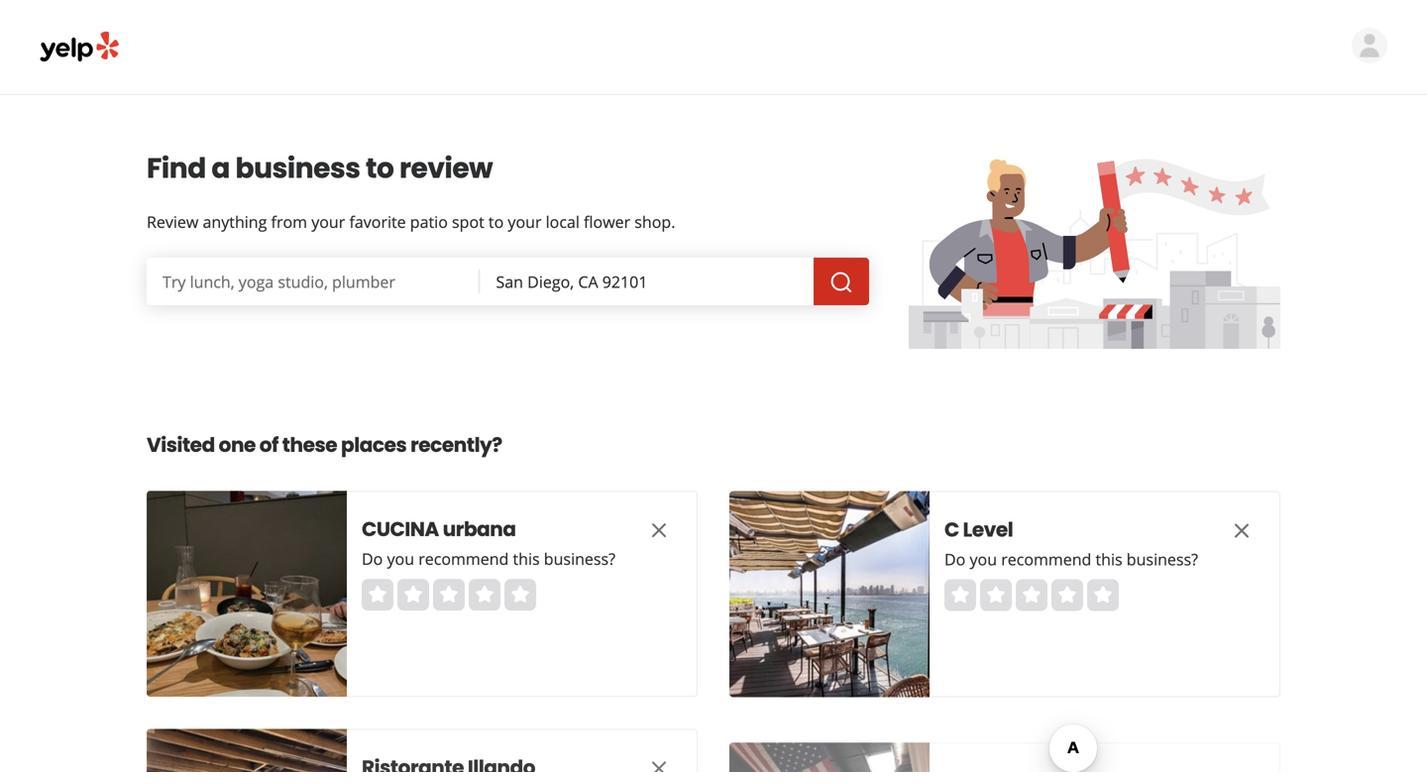 Task type: vqa. For each thing, say whether or not it's contained in the screenshot.
one
yes



Task type: locate. For each thing, give the bounding box(es) containing it.
1 rating element from the left
[[362, 579, 536, 611]]

2 rating element from the left
[[945, 579, 1119, 611]]

level
[[963, 516, 1013, 544]]

0 horizontal spatial rating element
[[362, 579, 536, 611]]

1 horizontal spatial rating element
[[945, 579, 1119, 611]]

(no rating) image down c level "link"
[[945, 579, 1119, 611]]

do down c
[[945, 549, 966, 570]]

find
[[147, 149, 206, 188]]

recommend for urbana
[[419, 548, 509, 570]]

None radio
[[398, 579, 429, 611], [433, 579, 465, 611], [945, 579, 976, 611], [1052, 579, 1084, 611], [1088, 579, 1119, 611], [398, 579, 429, 611], [433, 579, 465, 611], [945, 579, 976, 611], [1052, 579, 1084, 611], [1088, 579, 1119, 611]]

local
[[546, 211, 580, 232]]

rating element down c level "link"
[[945, 579, 1119, 611]]

1 horizontal spatial (no rating) image
[[945, 579, 1119, 611]]

this for cucina urbana
[[513, 548, 540, 570]]

2 do from the left
[[945, 549, 966, 570]]

rating element down cucina urbana
[[362, 579, 536, 611]]

urbana
[[443, 516, 516, 543]]

2 (no rating) image from the left
[[945, 579, 1119, 611]]

c level link
[[945, 516, 1193, 544]]

this
[[513, 548, 540, 570], [1096, 549, 1123, 570]]

(no rating) image
[[362, 579, 536, 611], [945, 579, 1119, 611]]

rating element
[[362, 579, 536, 611], [945, 579, 1119, 611]]

0 horizontal spatial (no rating) image
[[362, 579, 536, 611]]

0 horizontal spatial you
[[387, 548, 414, 570]]

None radio
[[362, 579, 394, 611], [469, 579, 501, 611], [505, 579, 536, 611], [980, 579, 1012, 611], [1016, 579, 1048, 611], [362, 579, 394, 611], [469, 579, 501, 611], [505, 579, 536, 611], [980, 579, 1012, 611], [1016, 579, 1048, 611]]

your
[[311, 211, 345, 232], [508, 211, 542, 232]]

2 none field from the left
[[480, 258, 814, 305]]

0 vertical spatial to
[[366, 149, 394, 188]]

1 horizontal spatial recommend
[[1001, 549, 1092, 570]]

do you recommend this business?
[[362, 548, 616, 570], [945, 549, 1199, 570]]

do you recommend this business? down cucina urbana link
[[362, 548, 616, 570]]

1 business? from the left
[[544, 548, 616, 570]]

(no rating) image down cucina urbana
[[362, 579, 536, 611]]

business? down c level "link"
[[1127, 549, 1199, 570]]

None field
[[147, 258, 480, 305], [480, 258, 814, 305]]

recommend
[[419, 548, 509, 570], [1001, 549, 1092, 570]]

0 horizontal spatial do
[[362, 548, 383, 570]]

to right spot
[[489, 211, 504, 232]]

places
[[341, 431, 407, 459]]

1 horizontal spatial do
[[945, 549, 966, 570]]

recommend down c level "link"
[[1001, 549, 1092, 570]]

do you recommend this business? for c level
[[945, 549, 1199, 570]]

these
[[282, 431, 337, 459]]

c
[[945, 516, 959, 544]]

business? for urbana
[[544, 548, 616, 570]]

to
[[366, 149, 394, 188], [489, 211, 504, 232]]

1 horizontal spatial business?
[[1127, 549, 1199, 570]]

1 (no rating) image from the left
[[362, 579, 536, 611]]

do
[[362, 548, 383, 570], [945, 549, 966, 570]]

you
[[387, 548, 414, 570], [970, 549, 997, 570]]

0 horizontal spatial recommend
[[419, 548, 509, 570]]

2 this from the left
[[1096, 549, 1123, 570]]

0 horizontal spatial do you recommend this business?
[[362, 548, 616, 570]]

do down cucina
[[362, 548, 383, 570]]

recently?
[[411, 431, 502, 459]]

business
[[235, 149, 360, 188]]

1 recommend from the left
[[419, 548, 509, 570]]

recommend for level
[[1001, 549, 1092, 570]]

find a business to review
[[147, 149, 493, 188]]

this down cucina urbana link
[[513, 548, 540, 570]]

you for c
[[970, 549, 997, 570]]

1 horizontal spatial you
[[970, 549, 997, 570]]

2 recommend from the left
[[1001, 549, 1092, 570]]

cucina
[[362, 516, 439, 543]]

(no rating) image for urbana
[[362, 579, 536, 611]]

1 horizontal spatial to
[[489, 211, 504, 232]]

this for c level
[[1096, 549, 1123, 570]]

1 horizontal spatial do you recommend this business?
[[945, 549, 1199, 570]]

dismiss card image
[[647, 519, 671, 542], [1230, 519, 1254, 543], [647, 756, 671, 772]]

none field down shop.
[[480, 258, 814, 305]]

photo of cucina urbana image
[[147, 491, 347, 697]]

1 vertical spatial to
[[489, 211, 504, 232]]

business?
[[544, 548, 616, 570], [1127, 549, 1199, 570]]

your right from
[[311, 211, 345, 232]]

None search field
[[147, 258, 869, 305]]

0 horizontal spatial this
[[513, 548, 540, 570]]

1 do from the left
[[362, 548, 383, 570]]

do you recommend this business? down c level "link"
[[945, 549, 1199, 570]]

2 do you recommend this business? from the left
[[945, 549, 1199, 570]]

this down c level "link"
[[1096, 549, 1123, 570]]

0 horizontal spatial to
[[366, 149, 394, 188]]

you for cucina
[[387, 548, 414, 570]]

2 your from the left
[[508, 211, 542, 232]]

1 you from the left
[[387, 548, 414, 570]]

shop.
[[635, 211, 676, 232]]

your left local on the top of page
[[508, 211, 542, 232]]

rating element for urbana
[[362, 579, 536, 611]]

do for cucina
[[362, 548, 383, 570]]

2 business? from the left
[[1127, 549, 1199, 570]]

1 do you recommend this business? from the left
[[362, 548, 616, 570]]

you down c level in the right bottom of the page
[[970, 549, 997, 570]]

0 horizontal spatial your
[[311, 211, 345, 232]]

1 horizontal spatial your
[[508, 211, 542, 232]]

0 horizontal spatial business?
[[544, 548, 616, 570]]

2 you from the left
[[970, 549, 997, 570]]

1 horizontal spatial this
[[1096, 549, 1123, 570]]

to up favorite
[[366, 149, 394, 188]]

business? down cucina urbana link
[[544, 548, 616, 570]]

you down cucina
[[387, 548, 414, 570]]

none field down from
[[147, 258, 480, 305]]

1 none field from the left
[[147, 258, 480, 305]]

1 this from the left
[[513, 548, 540, 570]]

recommend down urbana
[[419, 548, 509, 570]]



Task type: describe. For each thing, give the bounding box(es) containing it.
cucina urbana
[[362, 516, 516, 543]]

one
[[219, 431, 256, 459]]

dismiss card image for c level
[[1230, 519, 1254, 543]]

visited one of these places recently?
[[147, 431, 502, 459]]

a
[[212, 149, 230, 188]]

do you recommend this business? for cucina urbana
[[362, 548, 616, 570]]

1 your from the left
[[311, 211, 345, 232]]

rating element for level
[[945, 579, 1119, 611]]

search image
[[830, 271, 854, 294]]

apple l. image
[[1352, 28, 1388, 63]]

do for c
[[945, 549, 966, 570]]

visited
[[147, 431, 215, 459]]

Try lunch, yoga studio, plumber text field
[[147, 258, 480, 305]]

spot
[[452, 211, 485, 232]]

review
[[399, 149, 493, 188]]

none field "try lunch, yoga studio, plumber"
[[147, 258, 480, 305]]

(no rating) image for level
[[945, 579, 1119, 611]]

anything
[[203, 211, 267, 232]]

none field address, neighborhood, city, state or zip
[[480, 258, 814, 305]]

patio
[[410, 211, 448, 232]]

review anything from your favorite patio spot to your local flower shop.
[[147, 211, 676, 232]]

flower
[[584, 211, 631, 232]]

cucina urbana link
[[362, 516, 610, 543]]

dismiss card image for cucina urbana
[[647, 519, 671, 542]]

review
[[147, 211, 199, 232]]

from
[[271, 211, 307, 232]]

c level
[[945, 516, 1013, 544]]

favorite
[[349, 211, 406, 232]]

photo of werewolf image
[[730, 737, 930, 772]]

business? for level
[[1127, 549, 1199, 570]]

photo of c level image
[[730, 491, 930, 697]]

of
[[260, 431, 279, 459]]

address, neighborhood, city, state or zip text field
[[480, 258, 814, 305]]

photo of ristorante illando image
[[147, 728, 347, 772]]



